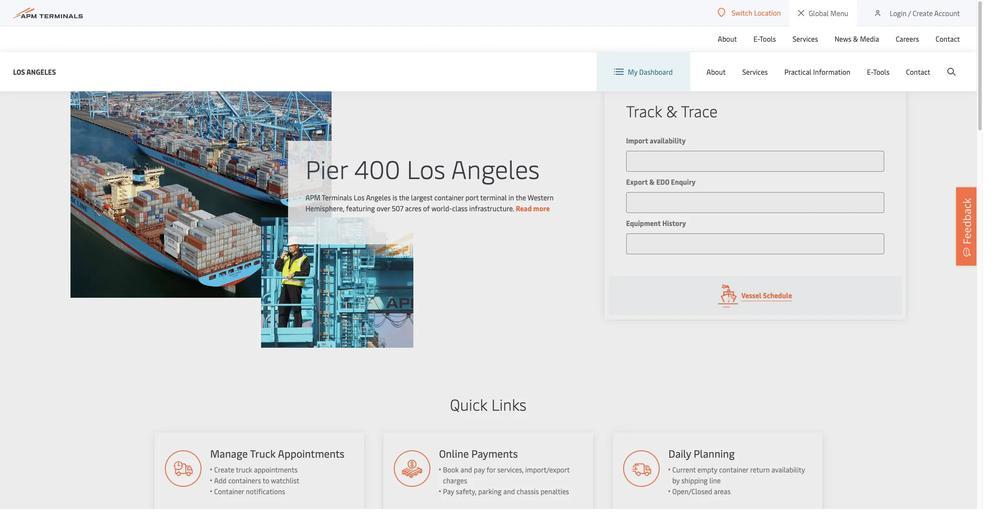 Task type: vqa. For each thing, say whether or not it's contained in the screenshot.
Services to the top
yes



Task type: describe. For each thing, give the bounding box(es) containing it.
container
[[214, 487, 244, 497]]

appointments
[[254, 465, 297, 475]]

import/export
[[525, 465, 570, 475]]

apm
[[306, 193, 320, 202]]

shipping
[[681, 476, 708, 486]]

penalties
[[541, 487, 569, 497]]

dashboard
[[639, 67, 673, 77]]

container inside apm terminals los angeles is the largest container port terminal in the western hemisphere, featuring over 507 acres of world-class infrastructure.
[[434, 193, 464, 202]]

practical information
[[785, 67, 851, 77]]

current
[[672, 465, 696, 475]]

vessel schedule
[[741, 291, 792, 300]]

planning
[[694, 447, 735, 461]]

availability inside daily planning current empty container return availability by shipping line open/closed areas
[[772, 465, 805, 475]]

global
[[809, 8, 829, 18]]

online payments book and pay for services, import/export charges pay safety, parking and chassis penalties
[[439, 447, 570, 497]]

careers button
[[896, 26, 919, 52]]

careers
[[896, 34, 919, 44]]

about for about popup button
[[718, 34, 737, 44]]

location
[[754, 8, 781, 17]]

payments
[[471, 447, 518, 461]]

charges
[[443, 476, 467, 486]]

online
[[439, 447, 469, 461]]

services,
[[497, 465, 524, 475]]

0 vertical spatial create
[[913, 8, 933, 18]]

507
[[392, 203, 403, 213]]

schedule
[[763, 291, 792, 300]]

practical
[[785, 67, 812, 77]]

import availability
[[626, 136, 686, 145]]

services button
[[742, 52, 768, 91]]

e-tools button
[[754, 26, 776, 52]]

e-tools for e-tools popup button
[[754, 34, 776, 44]]

acres
[[405, 203, 422, 213]]

feedback button
[[956, 187, 978, 266]]

contact button for careers
[[936, 26, 960, 52]]

tools for e-tools dropdown button
[[873, 67, 890, 77]]

& for trace
[[666, 100, 678, 121]]

e-tools for e-tools dropdown button
[[867, 67, 890, 77]]

e- for e-tools popup button
[[754, 34, 760, 44]]

my
[[628, 67, 638, 77]]

safety,
[[456, 487, 477, 497]]

0 horizontal spatial and
[[461, 465, 472, 475]]

/
[[908, 8, 911, 18]]

angeles inside los angeles link
[[26, 67, 56, 76]]

services button
[[793, 26, 818, 52]]

truck
[[250, 447, 275, 461]]

los inside los angeles link
[[13, 67, 25, 76]]

in
[[509, 193, 514, 202]]

export
[[626, 177, 648, 187]]

read more link
[[516, 203, 550, 213]]

1 the from the left
[[399, 193, 409, 202]]

angeles for pier 400 los angeles
[[451, 151, 540, 186]]

angeles for apm terminals los angeles is the largest container port terminal in the western hemisphere, featuring over 507 acres of world-class infrastructure.
[[366, 193, 391, 202]]

edo
[[656, 177, 670, 187]]

infrastructure.
[[469, 203, 514, 213]]

to
[[262, 476, 269, 486]]

open/closed
[[672, 487, 712, 497]]

more
[[533, 203, 550, 213]]

about button
[[718, 26, 737, 52]]

western
[[528, 193, 554, 202]]

contact button for e-tools
[[906, 52, 931, 91]]

quick
[[450, 394, 488, 415]]

news & media button
[[835, 26, 879, 52]]

quick links
[[450, 394, 527, 415]]

orange club loyalty program - 56 image
[[623, 451, 660, 488]]

switch
[[732, 8, 752, 17]]

read more
[[516, 203, 550, 213]]

equipment
[[626, 219, 661, 228]]

media
[[860, 34, 879, 44]]

los angeles link
[[13, 66, 56, 77]]

history
[[662, 219, 686, 228]]

information
[[813, 67, 851, 77]]

los for apm
[[354, 193, 365, 202]]

global menu
[[809, 8, 849, 18]]

la secondary image
[[261, 218, 414, 348]]

port
[[466, 193, 479, 202]]

class
[[452, 203, 468, 213]]

1 vertical spatial and
[[503, 487, 515, 497]]

empty
[[698, 465, 718, 475]]

vessel schedule link
[[609, 276, 902, 316]]

apm terminals los angeles is the largest container port terminal in the western hemisphere, featuring over 507 acres of world-class infrastructure.
[[306, 193, 554, 213]]

2 the from the left
[[516, 193, 526, 202]]

manager truck appointments - 53 image
[[165, 451, 201, 488]]

trace
[[681, 100, 718, 121]]

login
[[890, 8, 907, 18]]

book
[[443, 465, 459, 475]]



Task type: locate. For each thing, give the bounding box(es) containing it.
about down the switch
[[718, 34, 737, 44]]

0 horizontal spatial contact button
[[906, 52, 931, 91]]

e- inside dropdown button
[[867, 67, 873, 77]]

1 vertical spatial tools
[[873, 67, 890, 77]]

services for about
[[742, 67, 768, 77]]

0 horizontal spatial services
[[742, 67, 768, 77]]

line
[[710, 476, 721, 486]]

2 vertical spatial &
[[650, 177, 655, 187]]

about button
[[707, 52, 726, 91]]

my dashboard
[[628, 67, 673, 77]]

container up world-
[[434, 193, 464, 202]]

0 vertical spatial e-
[[754, 34, 760, 44]]

e-tools down media
[[867, 67, 890, 77]]

0 vertical spatial and
[[461, 465, 472, 475]]

1 horizontal spatial services
[[793, 34, 818, 44]]

1 vertical spatial e-
[[867, 67, 873, 77]]

container inside daily planning current empty container return availability by shipping line open/closed areas
[[719, 465, 749, 475]]

1 vertical spatial contact button
[[906, 52, 931, 91]]

import
[[626, 136, 648, 145]]

tariffs - 131 image
[[394, 451, 430, 488]]

1 vertical spatial about
[[707, 67, 726, 77]]

e- down media
[[867, 67, 873, 77]]

0 horizontal spatial angeles
[[26, 67, 56, 76]]

availability down track & trace
[[650, 136, 686, 145]]

1 vertical spatial &
[[666, 100, 678, 121]]

e-tools down location
[[754, 34, 776, 44]]

links
[[492, 394, 527, 415]]

login / create account
[[890, 8, 960, 18]]

1 horizontal spatial e-tools
[[867, 67, 890, 77]]

appointments
[[277, 447, 344, 461]]

0 horizontal spatial container
[[434, 193, 464, 202]]

switch location button
[[718, 8, 781, 17]]

1 vertical spatial container
[[719, 465, 749, 475]]

export & edo enquiry
[[626, 177, 696, 187]]

news & media
[[835, 34, 879, 44]]

2 vertical spatial los
[[354, 193, 365, 202]]

and left chassis
[[503, 487, 515, 497]]

world-
[[432, 203, 452, 213]]

1 vertical spatial contact
[[906, 67, 931, 77]]

1 horizontal spatial the
[[516, 193, 526, 202]]

create right / on the right top of page
[[913, 8, 933, 18]]

account
[[935, 8, 960, 18]]

0 vertical spatial about
[[718, 34, 737, 44]]

& for edo
[[650, 177, 655, 187]]

contact down the account
[[936, 34, 960, 44]]

2 vertical spatial angeles
[[366, 193, 391, 202]]

of
[[423, 203, 430, 213]]

notifications
[[245, 487, 285, 497]]

0 horizontal spatial los
[[13, 67, 25, 76]]

add
[[214, 476, 226, 486]]

0 horizontal spatial e-
[[754, 34, 760, 44]]

tools inside popup button
[[760, 34, 776, 44]]

featuring
[[346, 203, 375, 213]]

read
[[516, 203, 532, 213]]

truck
[[235, 465, 252, 475]]

about down about popup button
[[707, 67, 726, 77]]

contact for e-tools
[[906, 67, 931, 77]]

0 horizontal spatial create
[[214, 465, 234, 475]]

practical information button
[[785, 52, 851, 91]]

e-tools button
[[867, 52, 890, 91]]

1 vertical spatial services
[[742, 67, 768, 77]]

by
[[672, 476, 680, 486]]

0 horizontal spatial availability
[[650, 136, 686, 145]]

1 horizontal spatial &
[[666, 100, 678, 121]]

0 vertical spatial services
[[793, 34, 818, 44]]

angeles inside apm terminals los angeles is the largest container port terminal in the western hemisphere, featuring over 507 acres of world-class infrastructure.
[[366, 193, 391, 202]]

& right news
[[853, 34, 859, 44]]

1 vertical spatial los
[[407, 151, 446, 186]]

1 horizontal spatial create
[[913, 8, 933, 18]]

1 horizontal spatial container
[[719, 465, 749, 475]]

services down global
[[793, 34, 818, 44]]

0 vertical spatial tools
[[760, 34, 776, 44]]

0 vertical spatial angeles
[[26, 67, 56, 76]]

400
[[354, 151, 400, 186]]

0 horizontal spatial tools
[[760, 34, 776, 44]]

and left pay at the left of page
[[461, 465, 472, 475]]

create up add
[[214, 465, 234, 475]]

feedback
[[960, 198, 974, 244]]

track & trace
[[626, 100, 718, 121]]

tools inside dropdown button
[[873, 67, 890, 77]]

track
[[626, 100, 662, 121]]

angeles
[[26, 67, 56, 76], [451, 151, 540, 186], [366, 193, 391, 202]]

chassis
[[517, 487, 539, 497]]

availability
[[650, 136, 686, 145], [772, 465, 805, 475]]

create inside manage truck appointments create truck appointments add containers to watchlist container notifications
[[214, 465, 234, 475]]

about for about dropdown button
[[707, 67, 726, 77]]

0 vertical spatial container
[[434, 193, 464, 202]]

services down e-tools popup button
[[742, 67, 768, 77]]

parking
[[478, 487, 502, 497]]

& for media
[[853, 34, 859, 44]]

0 horizontal spatial &
[[650, 177, 655, 187]]

contact button down the account
[[936, 26, 960, 52]]

e- inside popup button
[[754, 34, 760, 44]]

daily planning current empty container return availability by shipping line open/closed areas
[[669, 447, 805, 497]]

los for pier
[[407, 151, 446, 186]]

terminals
[[322, 193, 352, 202]]

1 vertical spatial availability
[[772, 465, 805, 475]]

1 horizontal spatial contact
[[936, 34, 960, 44]]

largest
[[411, 193, 433, 202]]

0 vertical spatial los
[[13, 67, 25, 76]]

0 horizontal spatial contact
[[906, 67, 931, 77]]

tools down media
[[873, 67, 890, 77]]

the right "is"
[[399, 193, 409, 202]]

menu
[[831, 8, 849, 18]]

1 horizontal spatial los
[[354, 193, 365, 202]]

watchlist
[[271, 476, 299, 486]]

los
[[13, 67, 25, 76], [407, 151, 446, 186], [354, 193, 365, 202]]

contact button
[[936, 26, 960, 52], [906, 52, 931, 91]]

about
[[718, 34, 737, 44], [707, 67, 726, 77]]

the right in
[[516, 193, 526, 202]]

e- down switch location
[[754, 34, 760, 44]]

vessel
[[741, 291, 762, 300]]

pier
[[306, 151, 348, 186]]

availability right "return"
[[772, 465, 805, 475]]

1 horizontal spatial angeles
[[366, 193, 391, 202]]

switch location
[[732, 8, 781, 17]]

0 vertical spatial &
[[853, 34, 859, 44]]

contact for careers
[[936, 34, 960, 44]]

1 vertical spatial angeles
[[451, 151, 540, 186]]

contact button down careers dropdown button
[[906, 52, 931, 91]]

services
[[793, 34, 818, 44], [742, 67, 768, 77]]

& left "trace"
[[666, 100, 678, 121]]

1 vertical spatial create
[[214, 465, 234, 475]]

services for e-tools
[[793, 34, 818, 44]]

container up line
[[719, 465, 749, 475]]

1 vertical spatial e-tools
[[867, 67, 890, 77]]

tools for e-tools popup button
[[760, 34, 776, 44]]

over
[[377, 203, 390, 213]]

1 horizontal spatial and
[[503, 487, 515, 497]]

login / create account link
[[874, 0, 960, 26]]

2 horizontal spatial &
[[853, 34, 859, 44]]

1 horizontal spatial e-
[[867, 67, 873, 77]]

0 vertical spatial e-tools
[[754, 34, 776, 44]]

0 vertical spatial availability
[[650, 136, 686, 145]]

and
[[461, 465, 472, 475], [503, 487, 515, 497]]

is
[[393, 193, 397, 202]]

0 horizontal spatial e-tools
[[754, 34, 776, 44]]

1 horizontal spatial tools
[[873, 67, 890, 77]]

&
[[853, 34, 859, 44], [666, 100, 678, 121], [650, 177, 655, 187]]

manage
[[210, 447, 247, 461]]

& inside popup button
[[853, 34, 859, 44]]

create
[[913, 8, 933, 18], [214, 465, 234, 475]]

pay
[[474, 465, 485, 475]]

pay
[[443, 487, 454, 497]]

daily
[[669, 447, 691, 461]]

los inside apm terminals los angeles is the largest container port terminal in the western hemisphere, featuring over 507 acres of world-class infrastructure.
[[354, 193, 365, 202]]

2 horizontal spatial los
[[407, 151, 446, 186]]

2 horizontal spatial angeles
[[451, 151, 540, 186]]

contact down careers dropdown button
[[906, 67, 931, 77]]

los angeles
[[13, 67, 56, 76]]

for
[[487, 465, 496, 475]]

tools down location
[[760, 34, 776, 44]]

los angeles pier 400 image
[[71, 65, 332, 298]]

containers
[[228, 476, 261, 486]]

0 vertical spatial contact button
[[936, 26, 960, 52]]

manage truck appointments create truck appointments add containers to watchlist container notifications
[[210, 447, 344, 497]]

tools
[[760, 34, 776, 44], [873, 67, 890, 77]]

enquiry
[[671, 177, 696, 187]]

return
[[750, 465, 770, 475]]

1 horizontal spatial contact button
[[936, 26, 960, 52]]

news
[[835, 34, 852, 44]]

1 horizontal spatial availability
[[772, 465, 805, 475]]

& left edo
[[650, 177, 655, 187]]

terminal
[[480, 193, 507, 202]]

areas
[[714, 487, 731, 497]]

e- for e-tools dropdown button
[[867, 67, 873, 77]]

0 vertical spatial contact
[[936, 34, 960, 44]]

global menu button
[[790, 0, 857, 26]]

0 horizontal spatial the
[[399, 193, 409, 202]]

my dashboard button
[[614, 52, 673, 91]]

e-
[[754, 34, 760, 44], [867, 67, 873, 77]]



